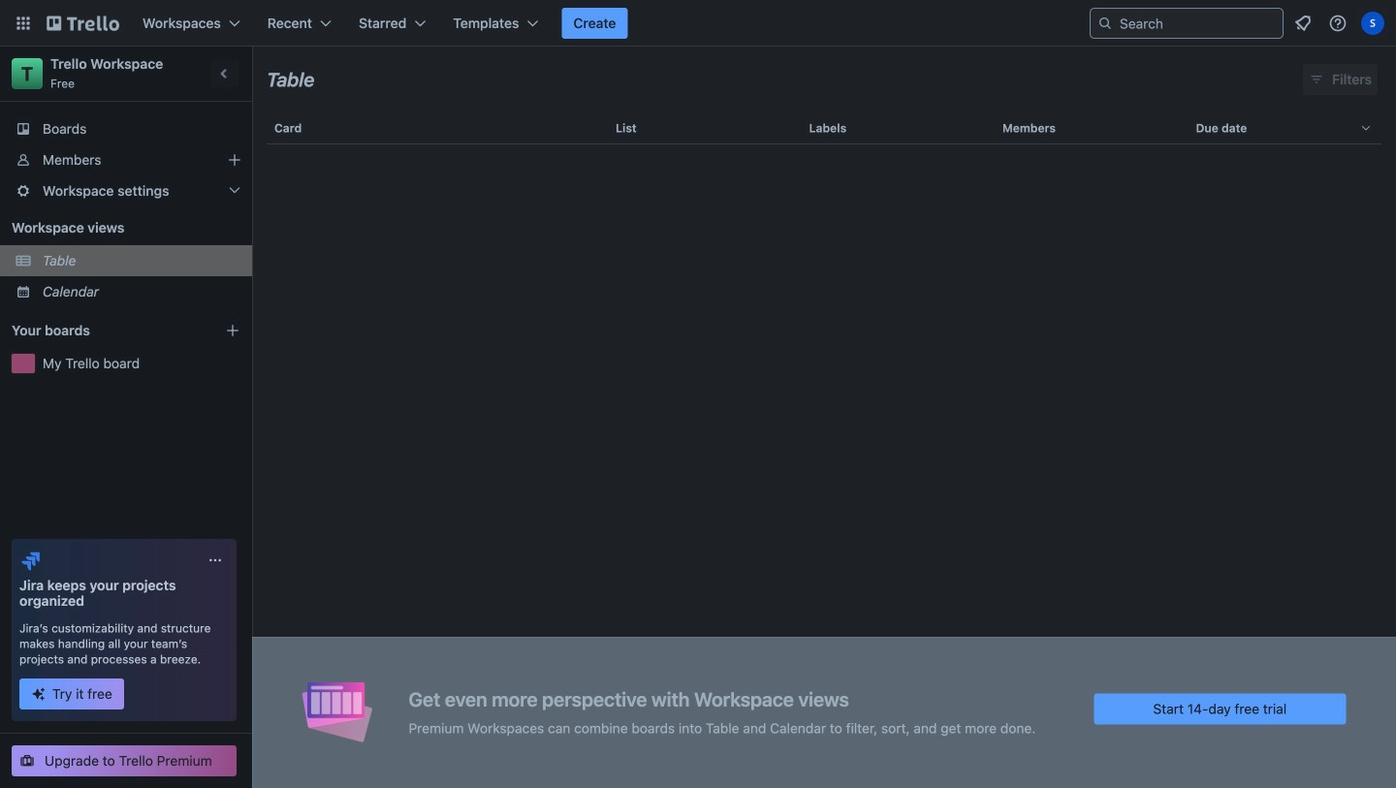 Task type: describe. For each thing, give the bounding box(es) containing it.
add board image
[[225, 323, 241, 339]]

jira image
[[19, 549, 43, 572]]

your boards with 1 items element
[[12, 319, 196, 342]]

back to home image
[[47, 8, 119, 39]]



Task type: vqa. For each thing, say whether or not it's contained in the screenshot.
text box
yes



Task type: locate. For each thing, give the bounding box(es) containing it.
jira image
[[19, 549, 43, 572]]

table
[[252, 105, 1397, 789]]

search image
[[1098, 16, 1113, 31]]

0 notifications image
[[1292, 12, 1315, 35]]

sen (sen604) image
[[1362, 12, 1385, 35]]

premium icon image
[[31, 687, 47, 702]]

row
[[267, 105, 1382, 151]]

open information menu image
[[1329, 14, 1348, 33]]

Search field
[[1113, 10, 1283, 37]]

workspace navigation collapse icon image
[[211, 60, 239, 87]]

None text field
[[267, 61, 315, 98]]

primary element
[[0, 0, 1397, 47]]



